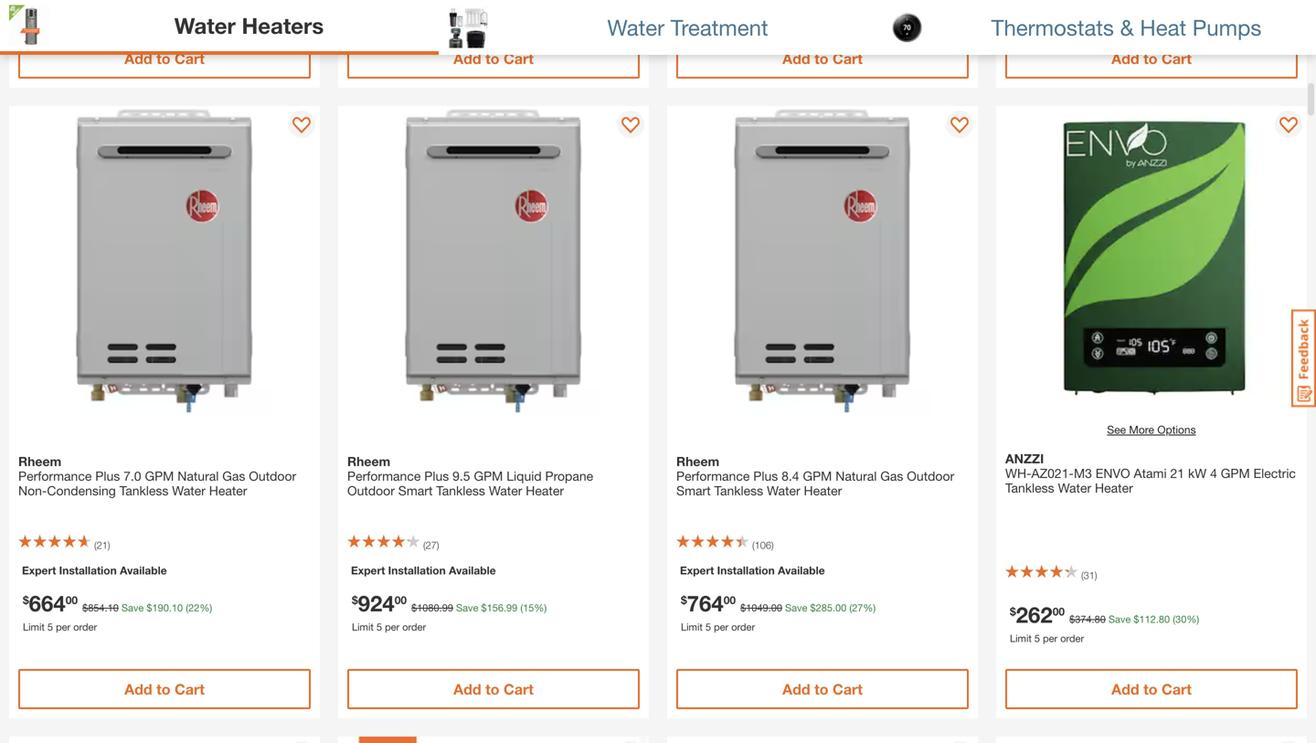 Task type: locate. For each thing, give the bounding box(es) containing it.
plus for 924
[[424, 468, 449, 484]]

00 for 262
[[1053, 605, 1065, 618]]

water right the 9.5
[[489, 483, 522, 498]]

save left 112
[[1109, 613, 1131, 625]]

) for 924
[[437, 539, 439, 551]]

190
[[152, 602, 169, 614]]

%) inside $ 262 00 $ 374 . 80 save $ 112 . 80 ( 30 %) limit 5 per order
[[1187, 613, 1199, 625]]

gas inside the rheem performance plus 7.0 gpm natural gas outdoor non-condensing tankless water heater
[[222, 468, 245, 484]]

display image
[[292, 117, 311, 135], [622, 117, 640, 135], [951, 117, 969, 135], [1280, 117, 1298, 135]]

treatment
[[671, 14, 768, 40]]

water inside anzzi wh-az021-m3 envo atami 21 kw 4 gpm electric tankless water heater
[[1058, 480, 1091, 495]]

natural for 764
[[836, 468, 877, 484]]

$ 764 00 $ 1049 . 00 save $ 285 . 00 ( 27 %) limit 5 per order
[[681, 590, 876, 633]]

2 horizontal spatial outdoor
[[907, 468, 954, 484]]

thermostats & heat pumps image
[[887, 7, 928, 48]]

2 performance from the left
[[347, 468, 421, 484]]

performance
[[18, 468, 92, 484], [347, 468, 421, 484], [676, 468, 750, 484]]

3 performance from the left
[[676, 468, 750, 484]]

0 horizontal spatial expert
[[22, 564, 56, 577]]

1 performance from the left
[[18, 468, 92, 484]]

water inside water treatment 'button'
[[607, 14, 665, 40]]

expert up 664
[[22, 564, 56, 577]]

1 expert from the left
[[22, 564, 56, 577]]

water treatment button
[[439, 0, 877, 55]]

1 horizontal spatial smart
[[676, 483, 711, 498]]

. left the 22
[[169, 602, 172, 614]]

plus left the 9.5
[[424, 468, 449, 484]]

( right 285
[[849, 602, 852, 614]]

tankless left 8.4
[[714, 483, 763, 498]]

expert
[[22, 564, 56, 577], [351, 564, 385, 577], [680, 564, 714, 577]]

water inside rheem performance plus 8.4 gpm natural gas outdoor smart tankless water heater
[[767, 483, 800, 498]]

tankless
[[1005, 480, 1054, 495], [119, 483, 169, 498], [436, 483, 485, 498], [714, 483, 763, 498]]

heaters
[[242, 12, 324, 38]]

envo
[[1096, 466, 1130, 481]]

5 inside $ 764 00 $ 1049 . 00 save $ 285 . 00 ( 27 %) limit 5 per order
[[706, 621, 711, 633]]

limit down '764'
[[681, 621, 703, 633]]

( right 156
[[520, 602, 523, 614]]

per down 262
[[1043, 632, 1058, 644]]

5 down 664
[[47, 621, 53, 633]]

%) inside $ 764 00 $ 1049 . 00 save $ 285 . 00 ( 27 %) limit 5 per order
[[863, 602, 876, 614]]

1 display image from the left
[[292, 117, 311, 135]]

limit for 664
[[23, 621, 45, 633]]

1 horizontal spatial 27
[[852, 602, 863, 614]]

1 99 from the left
[[442, 602, 453, 614]]

expert installation available down the ( 21 )
[[22, 564, 167, 577]]

limit for 924
[[352, 621, 374, 633]]

installation
[[59, 564, 117, 577], [388, 564, 446, 577], [717, 564, 775, 577]]

m3
[[1074, 466, 1092, 481]]

heater
[[1095, 480, 1133, 495], [209, 483, 247, 498], [526, 483, 564, 498], [804, 483, 842, 498]]

order down 1080
[[402, 621, 426, 633]]

00 inside $ 262 00 $ 374 . 80 save $ 112 . 80 ( 30 %) limit 5 per order
[[1053, 605, 1065, 618]]

atami
[[1134, 466, 1167, 481]]

plus left 8.4
[[753, 468, 778, 484]]

10 right 854 at the left bottom of the page
[[107, 602, 119, 614]]

gpm inside rheem performance plus 8.4 gpm natural gas outdoor smart tankless water heater
[[803, 468, 832, 484]]

installation down ( 27 )
[[388, 564, 446, 577]]

gpm inside the rheem performance plus 7.0 gpm natural gas outdoor non-condensing tankless water heater
[[145, 468, 174, 484]]

5 inside $ 664 00 $ 854 . 10 save $ 190 . 10 ( 22 %) limit 5 per order
[[47, 621, 53, 633]]

tankless down the anzzi
[[1005, 480, 1054, 495]]

order down 374
[[1060, 632, 1084, 644]]

00 left 374
[[1053, 605, 1065, 618]]

5 for 924
[[376, 621, 382, 633]]

to
[[156, 50, 170, 67], [485, 50, 500, 67], [814, 50, 829, 67], [1144, 50, 1158, 67], [156, 680, 170, 698], [485, 680, 500, 698], [814, 680, 829, 698], [1144, 680, 1158, 698]]

rheem inside rheem performance plus 9.5 gpm liquid propane outdoor smart tankless water heater
[[347, 454, 390, 469]]

gas inside rheem performance plus 8.4 gpm natural gas outdoor smart tankless water heater
[[880, 468, 903, 484]]

1 rheem from the left
[[18, 454, 61, 469]]

( right '190'
[[186, 602, 188, 614]]

1 horizontal spatial expert
[[351, 564, 385, 577]]

2 installation from the left
[[388, 564, 446, 577]]

0 horizontal spatial 21
[[97, 539, 108, 551]]

22
[[188, 602, 200, 614]]

1 horizontal spatial natural
[[836, 468, 877, 484]]

2 display image from the left
[[622, 117, 640, 135]]

gas
[[222, 468, 245, 484], [880, 468, 903, 484]]

outdoor inside the rheem performance plus 7.0 gpm natural gas outdoor non-condensing tankless water heater
[[249, 468, 296, 484]]

per for 764
[[714, 621, 729, 633]]

1 horizontal spatial available
[[449, 564, 496, 577]]

( 106 )
[[752, 539, 774, 551]]

limit inside $ 924 00 $ 1080 . 99 save $ 156 . 99 ( 15 %) limit 5 per order
[[352, 621, 374, 633]]

00 for 924
[[395, 594, 407, 606]]

$ 664 00 $ 854 . 10 save $ 190 . 10 ( 22 %) limit 5 per order
[[23, 590, 212, 633]]

expert installation available for 924
[[351, 564, 496, 577]]

1 horizontal spatial gas
[[880, 468, 903, 484]]

0 horizontal spatial performance
[[18, 468, 92, 484]]

3 expert from the left
[[680, 564, 714, 577]]

0 vertical spatial 21
[[1170, 466, 1185, 481]]

expert installation available for 764
[[680, 564, 825, 577]]

limit up water treatment
[[681, 2, 703, 14]]

99
[[442, 602, 453, 614], [506, 602, 518, 614]]

natural for 664
[[178, 468, 219, 484]]

thermostats & heat pumps button
[[877, 0, 1316, 55]]

2 natural from the left
[[836, 468, 877, 484]]

limit inside $ 664 00 $ 854 . 10 save $ 190 . 10 ( 22 %) limit 5 per order
[[23, 621, 45, 633]]

2 99 from the left
[[506, 602, 518, 614]]

per for 664
[[56, 621, 71, 633]]

$
[[23, 594, 29, 606], [352, 594, 358, 606], [681, 594, 687, 606], [82, 602, 88, 614], [147, 602, 152, 614], [411, 602, 417, 614], [481, 602, 487, 614], [740, 602, 746, 614], [810, 602, 816, 614], [1010, 605, 1016, 618], [1069, 613, 1075, 625], [1134, 613, 1139, 625]]

save inside $ 262 00 $ 374 . 80 save $ 112 . 80 ( 30 %) limit 5 per order
[[1109, 613, 1131, 625]]

3 expert installation available from the left
[[680, 564, 825, 577]]

rheem inside the rheem performance plus 7.0 gpm natural gas outdoor non-condensing tankless water heater
[[18, 454, 61, 469]]

1 smart from the left
[[398, 483, 433, 498]]

water right 7.0
[[172, 483, 206, 498]]

per down 664
[[56, 621, 71, 633]]

%)
[[200, 602, 212, 614], [534, 602, 547, 614], [863, 602, 876, 614], [1187, 613, 1199, 625]]

per inside $ 262 00 $ 374 . 80 save $ 112 . 80 ( 30 %) limit 5 per order
[[1043, 632, 1058, 644]]

1 vertical spatial 27
[[852, 602, 863, 614]]

save for 262
[[1109, 613, 1131, 625]]

tankless right condensing
[[119, 483, 169, 498]]

gpm right 7.0
[[145, 468, 174, 484]]

) for 664
[[108, 539, 110, 551]]

expert for 764
[[680, 564, 714, 577]]

natural right 7.0
[[178, 468, 219, 484]]

smart for 924
[[398, 483, 433, 498]]

gpm right 8.4
[[803, 468, 832, 484]]

2 horizontal spatial plus
[[753, 468, 778, 484]]

propane
[[545, 468, 593, 484]]

plus left 7.0
[[95, 468, 120, 484]]

expert installation available for 664
[[22, 564, 167, 577]]

pumps
[[1193, 14, 1262, 40]]

$ left 854 at the left bottom of the page
[[23, 594, 29, 606]]

%) inside $ 664 00 $ 854 . 10 save $ 190 . 10 ( 22 %) limit 5 per order
[[200, 602, 212, 614]]

smart inside rheem performance plus 9.5 gpm liquid propane outdoor smart tankless water heater
[[398, 483, 433, 498]]

order inside $ 262 00 $ 374 . 80 save $ 112 . 80 ( 30 %) limit 5 per order
[[1060, 632, 1084, 644]]

924
[[358, 590, 395, 616]]

00 left 1049
[[724, 594, 736, 606]]

natural right 8.4
[[836, 468, 877, 484]]

2 horizontal spatial installation
[[717, 564, 775, 577]]

0 horizontal spatial installation
[[59, 564, 117, 577]]

gpm inside anzzi wh-az021-m3 envo atami 21 kw 4 gpm electric tankless water heater
[[1221, 466, 1250, 481]]

order for 664
[[73, 621, 97, 633]]

%) inside $ 924 00 $ 1080 . 99 save $ 156 . 99 ( 15 %) limit 5 per order
[[534, 602, 547, 614]]

water left heaters
[[174, 12, 236, 38]]

anzzi
[[1005, 451, 1044, 466]]

5 for 262
[[1035, 632, 1040, 644]]

see more options link
[[1107, 421, 1196, 438]]

$ right '764'
[[740, 602, 746, 614]]

water up 106
[[767, 483, 800, 498]]

99 left 15
[[506, 602, 518, 614]]

2 expert from the left
[[351, 564, 385, 577]]

gpm right 4
[[1221, 466, 1250, 481]]

( inside $ 262 00 $ 374 . 80 save $ 112 . 80 ( 30 %) limit 5 per order
[[1173, 613, 1175, 625]]

2 horizontal spatial rheem
[[676, 454, 719, 469]]

save inside $ 924 00 $ 1080 . 99 save $ 156 . 99 ( 15 %) limit 5 per order
[[456, 602, 478, 614]]

( down condensing
[[94, 539, 97, 551]]

order inside $ 664 00 $ 854 . 10 save $ 190 . 10 ( 22 %) limit 5 per order
[[73, 621, 97, 633]]

00 left 854 at the left bottom of the page
[[66, 594, 78, 606]]

available up 156
[[449, 564, 496, 577]]

0 horizontal spatial expert installation available
[[22, 564, 167, 577]]

1 plus from the left
[[95, 468, 120, 484]]

&
[[1120, 14, 1134, 40]]

80 left 30 at the right bottom of the page
[[1159, 613, 1170, 625]]

natural inside rheem performance plus 8.4 gpm natural gas outdoor smart tankless water heater
[[836, 468, 877, 484]]

) up $ 764 00 $ 1049 . 00 save $ 285 . 00 ( 27 %) limit 5 per order
[[771, 539, 774, 551]]

tankless up ( 27 )
[[436, 483, 485, 498]]

. right 1049
[[833, 602, 835, 614]]

99 right 1080
[[442, 602, 453, 614]]

1 natural from the left
[[178, 468, 219, 484]]

performance inside rheem performance plus 8.4 gpm natural gas outdoor smart tankless water heater
[[676, 468, 750, 484]]

natural inside the rheem performance plus 7.0 gpm natural gas outdoor non-condensing tankless water heater
[[178, 468, 219, 484]]

plus for 764
[[753, 468, 778, 484]]

0 horizontal spatial natural
[[178, 468, 219, 484]]

gpm right the 9.5
[[474, 468, 503, 484]]

performance left 8.4
[[676, 468, 750, 484]]

1 horizontal spatial performance
[[347, 468, 421, 484]]

tankless inside rheem performance plus 9.5 gpm liquid propane outdoor smart tankless water heater
[[436, 483, 485, 498]]

1 horizontal spatial 10
[[172, 602, 183, 614]]

save
[[121, 602, 144, 614], [456, 602, 478, 614], [785, 602, 807, 614], [1109, 613, 1131, 625]]

smart
[[398, 483, 433, 498], [676, 483, 711, 498]]

0 horizontal spatial available
[[120, 564, 167, 577]]

1 available from the left
[[120, 564, 167, 577]]

$ 262 00 $ 374 . 80 save $ 112 . 80 ( 30 %) limit 5 per order
[[1010, 601, 1199, 644]]

2 horizontal spatial performance
[[676, 468, 750, 484]]

more
[[1129, 423, 1154, 436]]

0 horizontal spatial gas
[[222, 468, 245, 484]]

%) right 285
[[863, 602, 876, 614]]

outdoor for 924
[[347, 483, 395, 498]]

374
[[1075, 613, 1092, 625]]

0 horizontal spatial 99
[[442, 602, 453, 614]]

performance for 664
[[18, 468, 92, 484]]

performance left 7.0
[[18, 468, 92, 484]]

outdoor inside rheem performance plus 8.4 gpm natural gas outdoor smart tankless water heater
[[907, 468, 954, 484]]

per inside $ 664 00 $ 854 . 10 save $ 190 . 10 ( 22 %) limit 5 per order
[[56, 621, 71, 633]]

( up 374
[[1081, 569, 1084, 581]]

water left treatment in the top of the page
[[607, 14, 665, 40]]

21 left the kw
[[1170, 466, 1185, 481]]

performance inside the rheem performance plus 7.0 gpm natural gas outdoor non-condensing tankless water heater
[[18, 468, 92, 484]]

80
[[1095, 613, 1106, 625], [1159, 613, 1170, 625]]

2 horizontal spatial available
[[778, 564, 825, 577]]

water inside rheem performance plus 9.5 gpm liquid propane outdoor smart tankless water heater
[[489, 483, 522, 498]]

0 horizontal spatial 10
[[107, 602, 119, 614]]

) up 1080
[[437, 539, 439, 551]]

10
[[107, 602, 119, 614], [172, 602, 183, 614]]

5 down '764'
[[706, 621, 711, 633]]

gpm inside rheem performance plus 9.5 gpm liquid propane outdoor smart tankless water heater
[[474, 468, 503, 484]]

outdoor inside rheem performance plus 9.5 gpm liquid propane outdoor smart tankless water heater
[[347, 483, 395, 498]]

limit for 764
[[681, 621, 703, 633]]

00 right 285
[[835, 602, 847, 614]]

gas for 764
[[880, 468, 903, 484]]

1080
[[417, 602, 439, 614]]

) down condensing
[[108, 539, 110, 551]]

per inside $ 764 00 $ 1049 . 00 save $ 285 . 00 ( 27 %) limit 5 per order
[[714, 621, 729, 633]]

1 horizontal spatial 80
[[1159, 613, 1170, 625]]

save inside $ 664 00 $ 854 . 10 save $ 190 . 10 ( 22 %) limit 5 per order
[[121, 602, 144, 614]]

1049
[[746, 602, 768, 614]]

plus inside rheem performance plus 8.4 gpm natural gas outdoor smart tankless water heater
[[753, 468, 778, 484]]

expert up 924
[[351, 564, 385, 577]]

5 inside $ 924 00 $ 1080 . 99 save $ 156 . 99 ( 15 %) limit 5 per order
[[376, 621, 382, 633]]

%) right '190'
[[200, 602, 212, 614]]

0 horizontal spatial outdoor
[[249, 468, 296, 484]]

1 installation from the left
[[59, 564, 117, 577]]

plus
[[95, 468, 120, 484], [424, 468, 449, 484], [753, 468, 778, 484]]

kw
[[1188, 466, 1207, 481]]

1 horizontal spatial installation
[[388, 564, 446, 577]]

27 up 1080
[[426, 539, 437, 551]]

available up '190'
[[120, 564, 167, 577]]

9.5
[[453, 468, 470, 484]]

%) for 664
[[200, 602, 212, 614]]

1 gas from the left
[[222, 468, 245, 484]]

limit
[[681, 2, 703, 14], [23, 621, 45, 633], [352, 621, 374, 633], [681, 621, 703, 633], [1010, 632, 1032, 644]]

0 horizontal spatial rheem
[[18, 454, 61, 469]]

10 left the 22
[[172, 602, 183, 614]]

$ left 15
[[481, 602, 487, 614]]

tankless inside rheem performance plus 8.4 gpm natural gas outdoor smart tankless water heater
[[714, 483, 763, 498]]

2 available from the left
[[449, 564, 496, 577]]

5 inside $ 262 00 $ 374 . 80 save $ 112 . 80 ( 30 %) limit 5 per order
[[1035, 632, 1040, 644]]

save left '190'
[[121, 602, 144, 614]]

00 for 764
[[724, 594, 736, 606]]

gpm
[[1221, 466, 1250, 481], [145, 468, 174, 484], [474, 468, 503, 484], [803, 468, 832, 484]]

0 horizontal spatial 80
[[1095, 613, 1106, 625]]

00
[[66, 594, 78, 606], [395, 594, 407, 606], [724, 594, 736, 606], [771, 602, 782, 614], [835, 602, 847, 614], [1053, 605, 1065, 618]]

%) right 156
[[534, 602, 547, 614]]

save for 664
[[121, 602, 144, 614]]

add
[[124, 50, 152, 67], [453, 50, 481, 67], [783, 50, 810, 67], [1112, 50, 1139, 67], [124, 680, 152, 698], [453, 680, 481, 698], [783, 680, 810, 698], [1112, 680, 1139, 698]]

smart for 764
[[676, 483, 711, 498]]

1 horizontal spatial expert installation available
[[351, 564, 496, 577]]

limit inside $ 764 00 $ 1049 . 00 save $ 285 . 00 ( 27 %) limit 5 per order
[[681, 621, 703, 633]]

add to cart
[[124, 50, 205, 67], [453, 50, 534, 67], [783, 50, 863, 67], [1112, 50, 1192, 67], [124, 680, 205, 698], [453, 680, 534, 698], [783, 680, 863, 698], [1112, 680, 1192, 698]]

save left 285
[[785, 602, 807, 614]]

27
[[426, 539, 437, 551], [852, 602, 863, 614]]

2 smart from the left
[[676, 483, 711, 498]]

. left 15
[[504, 602, 506, 614]]

performance inside rheem performance plus 9.5 gpm liquid propane outdoor smart tankless water heater
[[347, 468, 421, 484]]

%) for 262
[[1187, 613, 1199, 625]]

save inside $ 764 00 $ 1049 . 00 save $ 285 . 00 ( 27 %) limit 5 per order
[[785, 602, 807, 614]]

water heaters image
[[9, 5, 50, 46]]

per inside $ 924 00 $ 1080 . 99 save $ 156 . 99 ( 15 %) limit 5 per order
[[385, 621, 400, 633]]

per down 924
[[385, 621, 400, 633]]

21
[[1170, 466, 1185, 481], [97, 539, 108, 551]]

1 vertical spatial 21
[[97, 539, 108, 551]]

764
[[687, 590, 724, 616]]

performance plus 8.4 gpm natural gas outdoor smart tankless water heater image
[[667, 106, 978, 417]]

2 gas from the left
[[880, 468, 903, 484]]

natural
[[178, 468, 219, 484], [836, 468, 877, 484]]

feedback link image
[[1291, 309, 1316, 408]]

( right 112
[[1173, 613, 1175, 625]]

5 down 262
[[1035, 632, 1040, 644]]

$ 924 00 $ 1080 . 99 save $ 156 . 99 ( 15 %) limit 5 per order
[[352, 590, 547, 633]]

00 inside $ 924 00 $ 1080 . 99 save $ 156 . 99 ( 15 %) limit 5 per order
[[395, 594, 407, 606]]

installation down 106
[[717, 564, 775, 577]]

(
[[94, 539, 97, 551], [423, 539, 426, 551], [752, 539, 755, 551], [1081, 569, 1084, 581], [186, 602, 188, 614], [520, 602, 523, 614], [849, 602, 852, 614], [1173, 613, 1175, 625]]

2 horizontal spatial expert
[[680, 564, 714, 577]]

water left envo
[[1058, 480, 1091, 495]]

0 horizontal spatial 27
[[426, 539, 437, 551]]

1 horizontal spatial rheem
[[347, 454, 390, 469]]

1 horizontal spatial 99
[[506, 602, 518, 614]]

water
[[174, 12, 236, 38], [607, 14, 665, 40], [1058, 480, 1091, 495], [172, 483, 206, 498], [489, 483, 522, 498], [767, 483, 800, 498]]

0 horizontal spatial plus
[[95, 468, 120, 484]]

rheem inside rheem performance plus 8.4 gpm natural gas outdoor smart tankless water heater
[[676, 454, 719, 469]]

3 plus from the left
[[753, 468, 778, 484]]

non-
[[18, 483, 47, 498]]

2 horizontal spatial expert installation available
[[680, 564, 825, 577]]

%) right 112
[[1187, 613, 1199, 625]]

outdoor
[[249, 468, 296, 484], [907, 468, 954, 484], [347, 483, 395, 498]]

plus inside the rheem performance plus 7.0 gpm natural gas outdoor non-condensing tankless water heater
[[95, 468, 120, 484]]

( 27 )
[[423, 539, 439, 551]]

1 horizontal spatial outdoor
[[347, 483, 395, 498]]

3 display image from the left
[[951, 117, 969, 135]]

3 installation from the left
[[717, 564, 775, 577]]

. left 285
[[768, 602, 771, 614]]

available
[[120, 564, 167, 577], [449, 564, 496, 577], [778, 564, 825, 577]]

$ left the 22
[[147, 602, 152, 614]]

30
[[1175, 613, 1187, 625]]

3 rheem from the left
[[676, 454, 719, 469]]

cart
[[175, 50, 205, 67], [504, 50, 534, 67], [833, 50, 863, 67], [1162, 50, 1192, 67], [175, 680, 205, 698], [504, 680, 534, 698], [833, 680, 863, 698], [1162, 680, 1192, 698]]

rheem
[[18, 454, 61, 469], [347, 454, 390, 469], [676, 454, 719, 469]]

options
[[1157, 423, 1196, 436]]

2 expert installation available from the left
[[351, 564, 496, 577]]

7.0
[[123, 468, 141, 484]]

664
[[29, 590, 66, 616]]

expert installation available down 106
[[680, 564, 825, 577]]

limit down 262
[[1010, 632, 1032, 644]]

5 for 664
[[47, 621, 53, 633]]

00 left 1080
[[395, 594, 407, 606]]

expert installation available
[[22, 564, 167, 577], [351, 564, 496, 577], [680, 564, 825, 577]]

per down '764'
[[714, 621, 729, 633]]

. left 30 at the right bottom of the page
[[1156, 613, 1159, 625]]

order
[[731, 2, 755, 14], [73, 621, 97, 633], [402, 621, 426, 633], [731, 621, 755, 633], [1060, 632, 1084, 644]]

limit inside $ 262 00 $ 374 . 80 save $ 112 . 80 ( 30 %) limit 5 per order
[[1010, 632, 1032, 644]]

installation for 664
[[59, 564, 117, 577]]

112
[[1139, 613, 1156, 625]]

available up 285
[[778, 564, 825, 577]]

order down 1049
[[731, 621, 755, 633]]

available for 764
[[778, 564, 825, 577]]

) for 764
[[771, 539, 774, 551]]

add to cart button
[[18, 38, 311, 79], [347, 38, 640, 79], [676, 38, 969, 79], [1005, 38, 1298, 79], [18, 669, 311, 709], [347, 669, 640, 709], [676, 669, 969, 709], [1005, 669, 1298, 709]]

outdoor for 664
[[249, 468, 296, 484]]

00 inside $ 664 00 $ 854 . 10 save $ 190 . 10 ( 22 %) limit 5 per order
[[66, 594, 78, 606]]

liquid
[[507, 468, 542, 484]]

5
[[47, 621, 53, 633], [376, 621, 382, 633], [706, 621, 711, 633], [1035, 632, 1040, 644]]

limit down 924
[[352, 621, 374, 633]]

1 expert installation available from the left
[[22, 564, 167, 577]]

)
[[108, 539, 110, 551], [437, 539, 439, 551], [771, 539, 774, 551], [1095, 569, 1097, 581]]

expert for 664
[[22, 564, 56, 577]]

order up treatment in the top of the page
[[731, 2, 755, 14]]

plus inside rheem performance plus 9.5 gpm liquid propane outdoor smart tankless water heater
[[424, 468, 449, 484]]

limit for 262
[[1010, 632, 1032, 644]]

electric
[[1254, 466, 1296, 481]]

order inside $ 924 00 $ 1080 . 99 save $ 156 . 99 ( 15 %) limit 5 per order
[[402, 621, 426, 633]]

order inside $ 764 00 $ 1049 . 00 save $ 285 . 00 ( 27 %) limit 5 per order
[[731, 621, 755, 633]]

expert up '764'
[[680, 564, 714, 577]]

1 horizontal spatial plus
[[424, 468, 449, 484]]

wh-az011-m2 envo arima 11 kw 2.3 gpm tankless electric water heater image
[[9, 737, 320, 743]]

performance plus 7.0 gpm natural gas outdoor non-condensing tankless water heater image
[[9, 106, 320, 417]]

heater inside the rheem performance plus 7.0 gpm natural gas outdoor non-condensing tankless water heater
[[209, 483, 247, 498]]

.
[[105, 602, 107, 614], [169, 602, 172, 614], [439, 602, 442, 614], [504, 602, 506, 614], [768, 602, 771, 614], [833, 602, 835, 614], [1092, 613, 1095, 625], [1156, 613, 1159, 625]]

80 right 374
[[1095, 613, 1106, 625]]

smart inside rheem performance plus 8.4 gpm natural gas outdoor smart tankless water heater
[[676, 483, 711, 498]]

2 plus from the left
[[424, 468, 449, 484]]

order down 854 at the left bottom of the page
[[73, 621, 97, 633]]

$ right 664
[[82, 602, 88, 614]]

2 rheem from the left
[[347, 454, 390, 469]]

available for 664
[[120, 564, 167, 577]]

heat
[[1140, 14, 1186, 40]]

0 horizontal spatial smart
[[398, 483, 433, 498]]

3 available from the left
[[778, 564, 825, 577]]

per
[[714, 2, 729, 14], [56, 621, 71, 633], [385, 621, 400, 633], [714, 621, 729, 633], [1043, 632, 1058, 644]]

1 horizontal spatial 21
[[1170, 466, 1185, 481]]

0 vertical spatial 27
[[426, 539, 437, 551]]

limit down 664
[[23, 621, 45, 633]]



Task type: vqa. For each thing, say whether or not it's contained in the screenshot.
00
yes



Task type: describe. For each thing, give the bounding box(es) containing it.
order for 924
[[402, 621, 426, 633]]

gpm for 924
[[474, 468, 503, 484]]

854
[[88, 602, 105, 614]]

$ right 924
[[411, 602, 417, 614]]

( inside $ 764 00 $ 1049 . 00 save $ 285 . 00 ( 27 %) limit 5 per order
[[849, 602, 852, 614]]

156
[[487, 602, 504, 614]]

. down 31
[[1092, 613, 1095, 625]]

$ left 1049
[[681, 594, 687, 606]]

( inside $ 924 00 $ 1080 . 99 save $ 156 . 99 ( 15 %) limit 5 per order
[[520, 602, 523, 614]]

tankless inside the rheem performance plus 7.0 gpm natural gas outdoor non-condensing tankless water heater
[[119, 483, 169, 498]]

plus for 664
[[95, 468, 120, 484]]

per for 924
[[385, 621, 400, 633]]

( up 1049
[[752, 539, 755, 551]]

display image for 664
[[292, 117, 311, 135]]

( 31 )
[[1081, 569, 1097, 581]]

display image for 764
[[951, 117, 969, 135]]

thermostats & heat pumps
[[991, 14, 1262, 40]]

l5 portable outdoor tankless water heater w/ eccoflo diaphragm 12v pump and strainer image
[[996, 737, 1307, 743]]

31
[[1084, 569, 1095, 581]]

rheem performance plus 9.5 gpm liquid propane outdoor smart tankless water heater
[[347, 454, 593, 498]]

water treatment
[[607, 14, 768, 40]]

. left 156
[[439, 602, 442, 614]]

rheem performance plus 7.0 gpm natural gas outdoor non-condensing tankless water heater
[[18, 454, 296, 498]]

$ left 30 at the right bottom of the page
[[1134, 613, 1139, 625]]

262
[[1016, 601, 1053, 627]]

) up $ 262 00 $ 374 . 80 save $ 112 . 80 ( 30 %) limit 5 per order
[[1095, 569, 1097, 581]]

display image for 924
[[622, 117, 640, 135]]

outdoor for 764
[[907, 468, 954, 484]]

installation for 764
[[717, 564, 775, 577]]

heater inside anzzi wh-az021-m3 envo atami 21 kw 4 gpm electric tankless water heater
[[1095, 480, 1133, 495]]

rheem for 664
[[18, 454, 61, 469]]

performance for 764
[[676, 468, 750, 484]]

water treatment image
[[448, 7, 489, 48]]

wh-az021-m3 envo atami 21 kw 4 gpm electric tankless water heater image
[[996, 106, 1307, 417]]

heater inside rheem performance plus 8.4 gpm natural gas outdoor smart tankless water heater
[[804, 483, 842, 498]]

( up 1080
[[423, 539, 426, 551]]

see more options
[[1107, 423, 1196, 436]]

wh-
[[1005, 466, 1031, 481]]

21 inside anzzi wh-az021-m3 envo atami 21 kw 4 gpm electric tankless water heater
[[1170, 466, 1185, 481]]

%) for 924
[[534, 602, 547, 614]]

4 display image from the left
[[1280, 117, 1298, 135]]

15
[[523, 602, 534, 614]]

rheem performance plus 8.4 gpm natural gas outdoor smart tankless water heater
[[676, 454, 954, 498]]

performance plus 9.5 gpm liquid propane outdoor smart tankless water heater image
[[338, 106, 649, 417]]

expert for 924
[[351, 564, 385, 577]]

285
[[816, 602, 833, 614]]

2 10 from the left
[[172, 602, 183, 614]]

gas for 664
[[222, 468, 245, 484]]

gpm for 664
[[145, 468, 174, 484]]

water heaters
[[174, 12, 324, 38]]

. left '190'
[[105, 602, 107, 614]]

performance for 924
[[347, 468, 421, 484]]

$ left 1080
[[352, 594, 358, 606]]

available for 924
[[449, 564, 496, 577]]

em 2.5 point-of-use 2.5 gal. 110/120-volt electric mini tank water heater image
[[667, 737, 978, 743]]

%) for 764
[[863, 602, 876, 614]]

5 for 764
[[706, 621, 711, 633]]

see
[[1107, 423, 1126, 436]]

water heaters button
[[0, 0, 439, 55]]

106
[[755, 539, 771, 551]]

8.4
[[782, 468, 799, 484]]

per for 262
[[1043, 632, 1058, 644]]

limit per order
[[681, 2, 755, 14]]

gpm for 764
[[803, 468, 832, 484]]

smarthome 4.0 gal. mini tank water heater with voice commands image
[[338, 737, 649, 743]]

1 80 from the left
[[1095, 613, 1106, 625]]

$ left 374
[[1010, 605, 1016, 618]]

27 inside $ 764 00 $ 1049 . 00 save $ 285 . 00 ( 27 %) limit 5 per order
[[852, 602, 863, 614]]

2 80 from the left
[[1159, 613, 1170, 625]]

tankless inside anzzi wh-az021-m3 envo atami 21 kw 4 gpm electric tankless water heater
[[1005, 480, 1054, 495]]

( 21 )
[[94, 539, 110, 551]]

rheem for 764
[[676, 454, 719, 469]]

order for 262
[[1060, 632, 1084, 644]]

00 right 1049
[[771, 602, 782, 614]]

4
[[1210, 466, 1217, 481]]

anzzi wh-az021-m3 envo atami 21 kw 4 gpm electric tankless water heater
[[1005, 451, 1296, 495]]

order for 764
[[731, 621, 755, 633]]

heater inside rheem performance plus 9.5 gpm liquid propane outdoor smart tankless water heater
[[526, 483, 564, 498]]

per up treatment in the top of the page
[[714, 2, 729, 14]]

az021-
[[1031, 466, 1074, 481]]

save for 764
[[785, 602, 807, 614]]

$ right 262
[[1069, 613, 1075, 625]]

water inside water heaters button
[[174, 12, 236, 38]]

condensing
[[47, 483, 116, 498]]

1 10 from the left
[[107, 602, 119, 614]]

thermostats
[[991, 14, 1114, 40]]

installation for 924
[[388, 564, 446, 577]]

00 for 664
[[66, 594, 78, 606]]

$ right 1049
[[810, 602, 816, 614]]

( inside $ 664 00 $ 854 . 10 save $ 190 . 10 ( 22 %) limit 5 per order
[[186, 602, 188, 614]]

rheem for 924
[[347, 454, 390, 469]]

save for 924
[[456, 602, 478, 614]]

water inside the rheem performance plus 7.0 gpm natural gas outdoor non-condensing tankless water heater
[[172, 483, 206, 498]]



